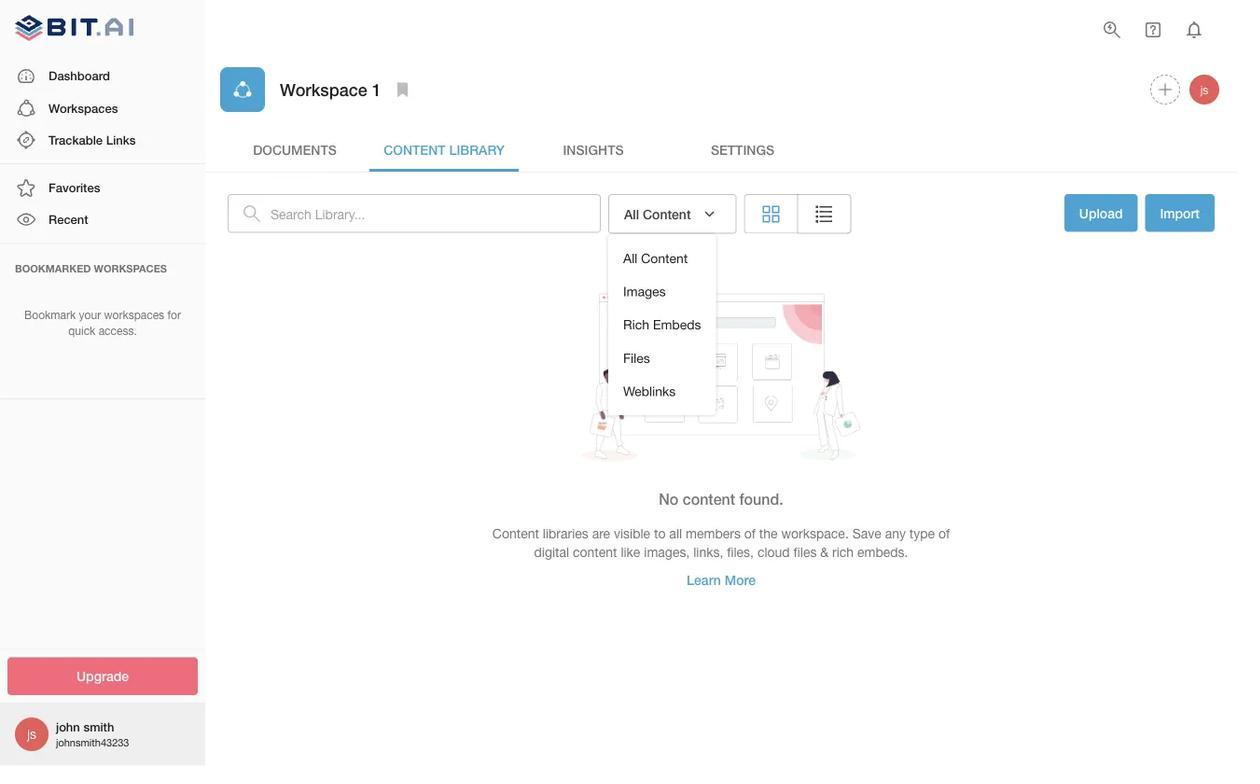 Task type: describe. For each thing, give the bounding box(es) containing it.
content library
[[384, 142, 505, 157]]

for
[[167, 309, 181, 322]]

settings
[[711, 142, 775, 157]]

content library link
[[370, 127, 519, 172]]

any
[[885, 526, 906, 541]]

1 vertical spatial js
[[27, 727, 36, 742]]

quick
[[68, 324, 96, 337]]

learn
[[687, 572, 721, 587]]

documents link
[[220, 127, 370, 172]]

weblinks button
[[609, 375, 716, 408]]

content inside content libraries are visible to all members of the workspace. save any type of digital content like images, links, files, cloud files & rich embeds.
[[573, 544, 617, 559]]

all
[[670, 526, 682, 541]]

settings link
[[668, 127, 818, 172]]

documents
[[253, 142, 337, 157]]

more
[[725, 572, 756, 587]]

workspace
[[280, 79, 367, 99]]

type
[[910, 526, 935, 541]]

rich embeds button
[[609, 308, 716, 341]]

2 of from the left
[[939, 526, 950, 541]]

js button
[[1187, 72, 1223, 107]]

1 of from the left
[[745, 526, 756, 541]]

learn more link
[[672, 561, 771, 599]]

files button
[[609, 341, 716, 375]]

1
[[372, 79, 381, 99]]

embeds.
[[858, 544, 909, 559]]

upload
[[1080, 205, 1123, 221]]

are
[[592, 526, 611, 541]]

upgrade
[[77, 669, 129, 684]]

workspace.
[[782, 526, 849, 541]]

js inside button
[[1201, 83, 1209, 96]]

files
[[794, 544, 817, 559]]

recent
[[49, 212, 88, 227]]

trackable links
[[49, 133, 136, 147]]

bookmark image
[[392, 78, 414, 101]]

import
[[1161, 205, 1200, 221]]

access.
[[99, 324, 137, 337]]

learn more
[[687, 572, 756, 587]]

recent button
[[0, 204, 205, 236]]

embeds
[[653, 317, 701, 332]]

like
[[621, 544, 641, 559]]

save
[[853, 526, 882, 541]]

no
[[659, 490, 679, 508]]

john
[[56, 720, 80, 734]]



Task type: locate. For each thing, give the bounding box(es) containing it.
all content button up images button
[[609, 194, 737, 234]]

all up images
[[623, 251, 638, 266]]

john smith johnsmith43233
[[56, 720, 129, 749]]

workspaces
[[94, 262, 167, 274]]

js
[[1201, 83, 1209, 96], [27, 727, 36, 742]]

all content
[[624, 206, 691, 222], [623, 251, 688, 266]]

bookmark
[[24, 309, 76, 322]]

1 vertical spatial all content
[[623, 251, 688, 266]]

bookmark your workspaces for quick access.
[[24, 309, 181, 337]]

rich
[[833, 544, 854, 559]]

found.
[[740, 490, 784, 508]]

2 all content button from the top
[[609, 242, 716, 275]]

tab list containing documents
[[220, 127, 1223, 172]]

visible
[[614, 526, 651, 541]]

to
[[654, 526, 666, 541]]

workspace 1
[[280, 79, 381, 99]]

all
[[624, 206, 639, 222], [623, 251, 638, 266]]

links
[[106, 133, 136, 147]]

all content button up images
[[609, 242, 716, 275]]

group
[[744, 194, 852, 234]]

favorites
[[49, 180, 100, 195]]

members
[[686, 526, 741, 541]]

bookmarked workspaces
[[15, 262, 167, 274]]

workspaces button
[[0, 92, 205, 124]]

content inside content libraries are visible to all members of the workspace. save any type of digital content like images, links, files, cloud files & rich embeds.
[[493, 526, 539, 541]]

no content found.
[[659, 490, 784, 508]]

upload button
[[1065, 194, 1138, 234], [1065, 194, 1138, 232]]

digital
[[534, 544, 569, 559]]

all content button
[[609, 194, 737, 234], [609, 242, 716, 275]]

rich
[[623, 317, 650, 332]]

0 vertical spatial all
[[624, 206, 639, 222]]

1 horizontal spatial js
[[1201, 83, 1209, 96]]

weblinks
[[623, 383, 676, 399]]

content
[[384, 142, 446, 157], [643, 206, 691, 222], [641, 251, 688, 266], [493, 526, 539, 541]]

0 horizontal spatial content
[[573, 544, 617, 559]]

cloud
[[758, 544, 790, 559]]

Search Library... search field
[[271, 194, 601, 233]]

content libraries are visible to all members of the workspace. save any type of digital content like images, links, files, cloud files & rich embeds.
[[493, 526, 950, 559]]

0 vertical spatial all content button
[[609, 194, 737, 234]]

rich embeds
[[623, 317, 701, 332]]

dashboard button
[[0, 60, 205, 92]]

dashboard
[[49, 69, 110, 83]]

library
[[449, 142, 505, 157]]

content down are
[[573, 544, 617, 559]]

favorites button
[[0, 172, 205, 204]]

of left the the
[[745, 526, 756, 541]]

insights link
[[519, 127, 668, 172]]

your
[[79, 309, 101, 322]]

files
[[623, 350, 650, 366]]

content inside tab list
[[384, 142, 446, 157]]

images button
[[609, 275, 716, 308]]

the
[[760, 526, 778, 541]]

libraries
[[543, 526, 589, 541]]

content up members in the bottom right of the page
[[683, 490, 736, 508]]

import button
[[1146, 194, 1215, 232]]

1 vertical spatial all
[[623, 251, 638, 266]]

content
[[683, 490, 736, 508], [573, 544, 617, 559]]

trackable
[[49, 133, 103, 147]]

bookmarked
[[15, 262, 91, 274]]

1 vertical spatial content
[[573, 544, 617, 559]]

links,
[[694, 544, 724, 559]]

trackable links button
[[0, 124, 205, 156]]

0 vertical spatial js
[[1201, 83, 1209, 96]]

1 all content button from the top
[[609, 194, 737, 234]]

&
[[821, 544, 829, 559]]

0 vertical spatial content
[[683, 490, 736, 508]]

tab list
[[220, 127, 1223, 172]]

files,
[[727, 544, 754, 559]]

0 horizontal spatial of
[[745, 526, 756, 541]]

1 horizontal spatial of
[[939, 526, 950, 541]]

of right type
[[939, 526, 950, 541]]

images,
[[644, 544, 690, 559]]

0 vertical spatial all content
[[624, 206, 691, 222]]

insights
[[563, 142, 624, 157]]

images
[[623, 284, 666, 299]]

johnsmith43233
[[56, 737, 129, 749]]

workspaces
[[104, 309, 164, 322]]

workspaces
[[49, 101, 118, 115]]

all down insights link
[[624, 206, 639, 222]]

0 horizontal spatial js
[[27, 727, 36, 742]]

upgrade button
[[7, 658, 198, 695]]

of
[[745, 526, 756, 541], [939, 526, 950, 541]]

1 vertical spatial all content button
[[609, 242, 716, 275]]

1 horizontal spatial content
[[683, 490, 736, 508]]

smith
[[83, 720, 114, 734]]



Task type: vqa. For each thing, say whether or not it's contained in the screenshot.
between
no



